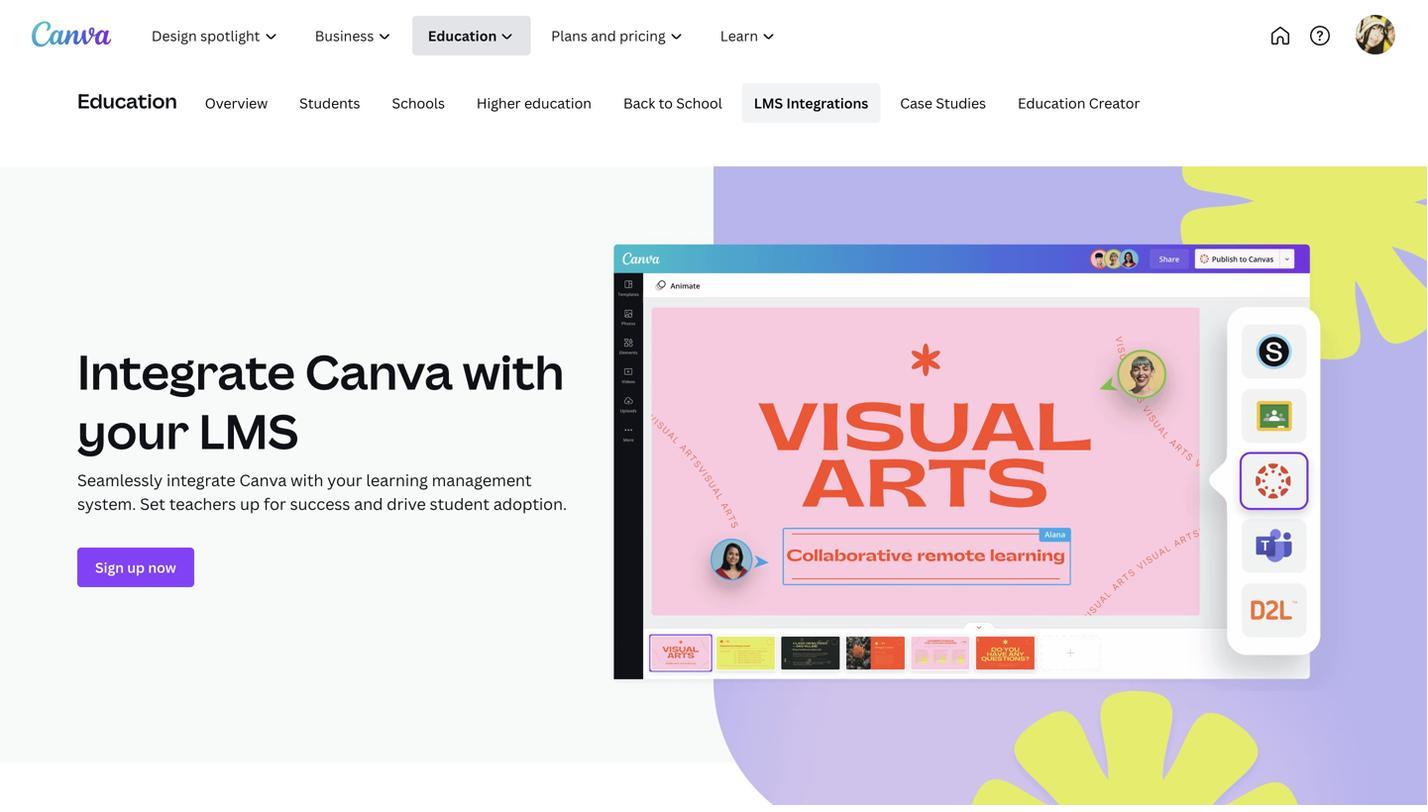 Task type: vqa. For each thing, say whether or not it's contained in the screenshot.
learning
yes



Task type: locate. For each thing, give the bounding box(es) containing it.
0 horizontal spatial lms
[[199, 398, 298, 463]]

0 horizontal spatial your
[[77, 398, 189, 463]]

adoption.
[[493, 494, 567, 515]]

drive
[[387, 494, 426, 515]]

1 vertical spatial lms
[[199, 398, 298, 463]]

top level navigation element
[[135, 16, 860, 55]]

1 horizontal spatial your
[[327, 470, 362, 491]]

lms integrations
[[754, 93, 868, 112]]

education for education
[[77, 87, 177, 114]]

menu bar
[[185, 83, 1152, 123]]

your up and on the left of the page
[[327, 470, 362, 491]]

to
[[659, 93, 673, 112]]

integrate
[[77, 339, 295, 404]]

1 horizontal spatial lms
[[754, 93, 783, 112]]

education
[[77, 87, 177, 114], [1018, 93, 1086, 112]]

case studies
[[900, 93, 986, 112]]

integrate
[[166, 470, 235, 491]]

teachers
[[169, 494, 236, 515]]

canva
[[305, 339, 453, 404], [239, 470, 287, 491]]

lms left integrations at top
[[754, 93, 783, 112]]

lms inside "integrate canva with your lms seamlessly integrate canva with your learning management system. set teachers up for success and drive student adoption."
[[199, 398, 298, 463]]

success
[[290, 494, 350, 515]]

for
[[264, 494, 286, 515]]

0 vertical spatial your
[[77, 398, 189, 463]]

0 vertical spatial canva
[[305, 339, 453, 404]]

lms inside menu bar
[[754, 93, 783, 112]]

1 vertical spatial canva
[[239, 470, 287, 491]]

management
[[432, 470, 532, 491]]

student
[[430, 494, 490, 515]]

1 horizontal spatial canva
[[305, 339, 453, 404]]

0 horizontal spatial canva
[[239, 470, 287, 491]]

lms integrations link
[[742, 83, 880, 123]]

and
[[354, 494, 383, 515]]

your
[[77, 398, 189, 463], [327, 470, 362, 491]]

1 vertical spatial with
[[291, 470, 323, 491]]

higher education
[[477, 93, 592, 112]]

0 horizontal spatial education
[[77, 87, 177, 114]]

with
[[463, 339, 564, 404], [291, 470, 323, 491]]

0 vertical spatial with
[[463, 339, 564, 404]]

new logo 2 image
[[608, 238, 1350, 691]]

school
[[676, 93, 722, 112]]

your up seamlessly
[[77, 398, 189, 463]]

0 vertical spatial lms
[[754, 93, 783, 112]]

lms
[[754, 93, 783, 112], [199, 398, 298, 463]]

seamlessly
[[77, 470, 163, 491]]

01 header background1 image
[[714, 166, 1427, 806]]

students
[[299, 93, 360, 112]]

lms up integrate
[[199, 398, 298, 463]]

0 horizontal spatial with
[[291, 470, 323, 491]]

1 horizontal spatial education
[[1018, 93, 1086, 112]]

education for education creator
[[1018, 93, 1086, 112]]



Task type: describe. For each thing, give the bounding box(es) containing it.
case studies link
[[888, 83, 998, 123]]

schools
[[392, 93, 445, 112]]

schools link
[[380, 83, 457, 123]]

integrate canva with your lms seamlessly integrate canva with your learning management system. set teachers up for success and drive student adoption.
[[77, 339, 567, 515]]

1 horizontal spatial with
[[463, 339, 564, 404]]

higher education link
[[465, 83, 603, 123]]

up
[[240, 494, 260, 515]]

studies
[[936, 93, 986, 112]]

integrations
[[786, 93, 868, 112]]

back to school
[[623, 93, 722, 112]]

higher
[[477, 93, 521, 112]]

education creator
[[1018, 93, 1140, 112]]

back to school link
[[611, 83, 734, 123]]

overview
[[205, 93, 268, 112]]

system.
[[77, 494, 136, 515]]

creator
[[1089, 93, 1140, 112]]

1 vertical spatial your
[[327, 470, 362, 491]]

case
[[900, 93, 933, 112]]

overview link
[[193, 83, 280, 123]]

set
[[140, 494, 165, 515]]

menu bar containing overview
[[185, 83, 1152, 123]]

learning
[[366, 470, 428, 491]]

education creator link
[[1006, 83, 1152, 123]]

back
[[623, 93, 655, 112]]

education
[[524, 93, 592, 112]]

students link
[[288, 83, 372, 123]]



